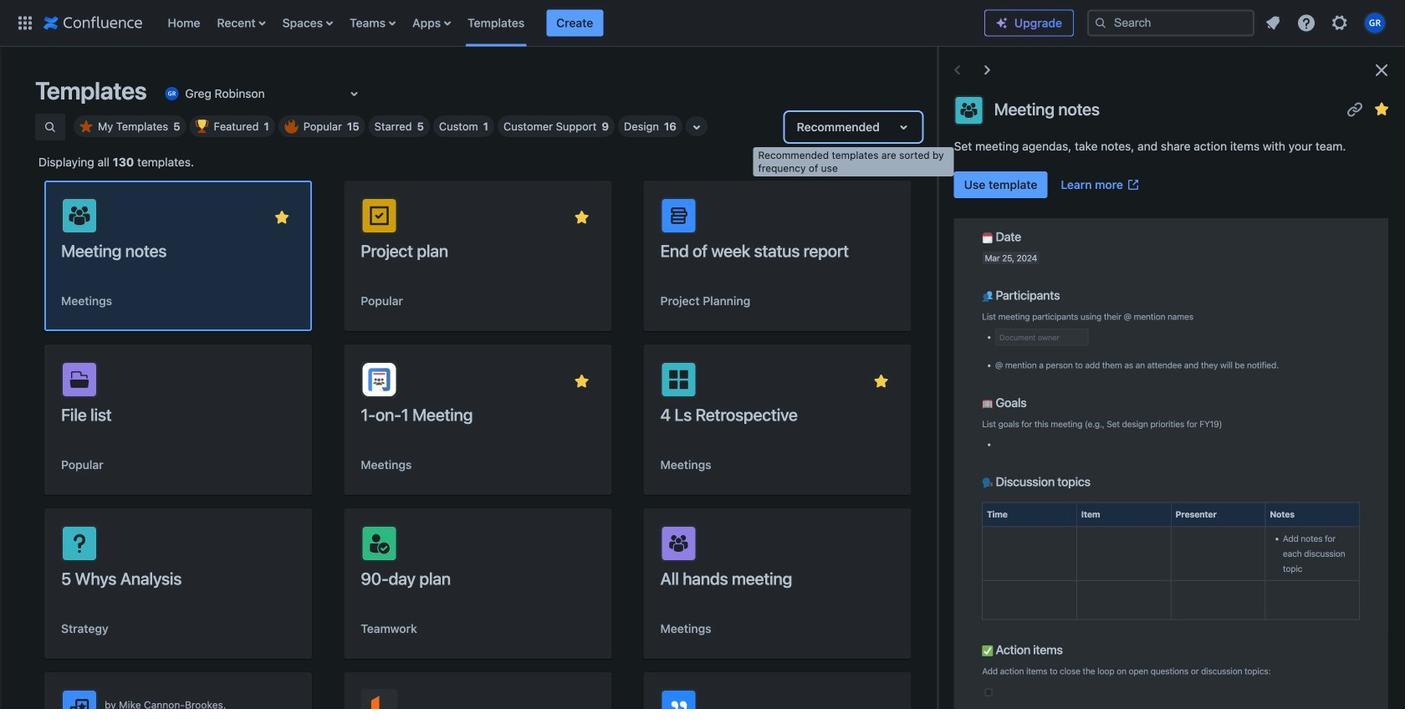 Task type: vqa. For each thing, say whether or not it's contained in the screenshot.
Document owner field
yes



Task type: describe. For each thing, give the bounding box(es) containing it.
help icon image
[[1296, 13, 1316, 33]]

unstar meeting notes image
[[272, 207, 292, 227]]

unstar meeting notes image
[[1372, 99, 1392, 119]]

0 horizontal spatial share link image
[[545, 371, 565, 391]]

notification icon image
[[1263, 13, 1283, 33]]

unstar project plan image
[[572, 207, 592, 227]]

premium image
[[995, 16, 1009, 30]]

global element
[[10, 0, 984, 46]]

open image
[[344, 84, 364, 104]]

search image
[[1094, 16, 1107, 30]]

close image
[[1372, 60, 1392, 80]]

Document owner field
[[996, 330, 1088, 345]]

open search bar image
[[43, 120, 57, 134]]

list for appswitcher icon in the left of the page
[[159, 0, 984, 46]]

list for premium image at top right
[[1258, 8, 1395, 38]]



Task type: locate. For each thing, give the bounding box(es) containing it.
unstar 4 ls retrospective image
[[871, 371, 891, 391]]

group
[[954, 171, 1147, 198]]

share link image
[[1345, 99, 1365, 119], [545, 371, 565, 391]]

0 vertical spatial share link image
[[1345, 99, 1365, 119]]

more categories image
[[687, 117, 707, 137]]

banner
[[0, 0, 1405, 47]]

1 horizontal spatial list
[[1258, 8, 1395, 38]]

0 horizontal spatial list
[[159, 0, 984, 46]]

previous template image
[[947, 60, 967, 80]]

next template image
[[977, 60, 998, 80]]

share link image left unstar 1-on-1 meeting icon in the bottom left of the page
[[545, 371, 565, 391]]

1 horizontal spatial share link image
[[1345, 99, 1365, 119]]

confluence image
[[43, 13, 143, 33], [43, 13, 143, 33]]

Search field
[[1087, 10, 1255, 36]]

unstar 1-on-1 meeting image
[[572, 371, 592, 391]]

list
[[159, 0, 984, 46], [1258, 8, 1395, 38]]

None search field
[[1087, 10, 1255, 36]]

None text field
[[162, 85, 165, 102]]

settings icon image
[[1330, 13, 1350, 33]]

1 vertical spatial share link image
[[545, 371, 565, 391]]

list item
[[546, 10, 603, 36]]

list item inside list
[[546, 10, 603, 36]]

appswitcher icon image
[[15, 13, 35, 33]]

share link image left unstar meeting notes icon
[[1345, 99, 1365, 119]]



